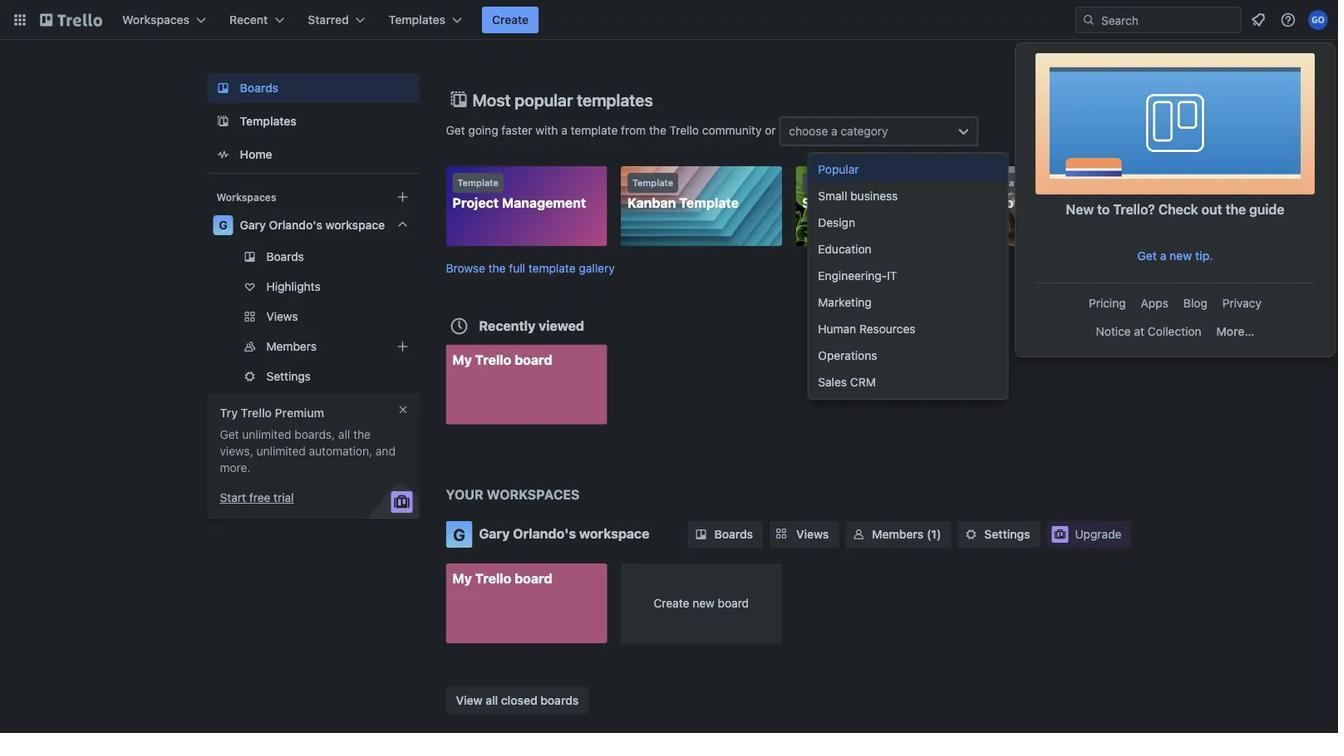 Task type: describe. For each thing, give the bounding box(es) containing it.
a for choose a category
[[831, 124, 838, 138]]

project inside template project management
[[453, 195, 499, 211]]

recently viewed
[[479, 318, 584, 333]]

notice at collection
[[1096, 325, 1202, 338]]

and
[[376, 444, 396, 458]]

0 horizontal spatial views link
[[207, 303, 419, 330]]

highlights
[[266, 280, 321, 293]]

1 vertical spatial workspaces
[[217, 191, 276, 203]]

template board image
[[213, 111, 233, 131]]

1 vertical spatial views link
[[770, 521, 839, 548]]

recently
[[479, 318, 536, 333]]

get inside try trello premium get unlimited boards, all the views, unlimited automation, and more.
[[220, 428, 239, 441]]

0 vertical spatial boards link
[[207, 73, 419, 103]]

kanban
[[628, 195, 676, 211]]

template right kanban
[[679, 195, 739, 211]]

tip.
[[1196, 249, 1213, 263]]

the left full
[[489, 261, 506, 275]]

2 my trello board from the top
[[453, 571, 552, 587]]

create new board
[[654, 596, 749, 610]]

new inside button
[[1170, 249, 1193, 263]]

all inside button
[[486, 693, 498, 707]]

board for first my trello board link
[[515, 352, 552, 367]]

0 vertical spatial unlimited
[[242, 428, 291, 441]]

home
[[240, 148, 272, 161]]

engineering-
[[818, 269, 887, 283]]

check
[[1159, 202, 1199, 217]]

2 my trello board link from the top
[[446, 564, 607, 643]]

start free trial button
[[220, 490, 294, 506]]

notice
[[1096, 325, 1131, 338]]

view all closed boards
[[456, 693, 579, 707]]

full
[[509, 261, 525, 275]]

blog
[[1184, 296, 1208, 310]]

1 my trello board from the top
[[453, 352, 552, 367]]

primary element
[[0, 0, 1338, 40]]

create a workspace image
[[393, 187, 413, 207]]

marketing
[[818, 296, 872, 309]]

1 vertical spatial new
[[693, 596, 715, 610]]

1 horizontal spatial views
[[796, 527, 829, 541]]

category
[[841, 124, 888, 138]]

0 notifications image
[[1249, 10, 1269, 30]]

starred
[[308, 13, 349, 27]]

with
[[536, 123, 558, 137]]

1 vertical spatial orlando's
[[513, 526, 576, 542]]

trello inside try trello premium get unlimited boards, all the views, unlimited automation, and more.
[[241, 406, 272, 420]]

the inside 'link'
[[1226, 202, 1246, 217]]

template simple project board
[[802, 177, 937, 211]]

template project management
[[453, 177, 586, 211]]

boards
[[541, 693, 579, 707]]

project inside 'template simple project board'
[[850, 195, 896, 211]]

view
[[456, 693, 483, 707]]

new to trello? check out the guide
[[1066, 202, 1285, 217]]

browse the full template gallery link
[[446, 261, 615, 275]]

recent
[[229, 13, 268, 27]]

starred button
[[298, 7, 376, 33]]

templates
[[577, 90, 653, 109]]

templates link
[[207, 106, 419, 136]]

members for members
[[266, 340, 317, 353]]

small business
[[818, 189, 898, 203]]

trial
[[274, 491, 294, 505]]

choose a category
[[789, 124, 888, 138]]

workspaces button
[[112, 7, 216, 33]]

browse the full template gallery
[[446, 261, 615, 275]]

highlights link
[[207, 274, 419, 300]]

members link
[[207, 333, 419, 360]]

board
[[899, 195, 937, 211]]

sales crm
[[818, 375, 876, 389]]

0 horizontal spatial g
[[219, 218, 228, 232]]

2 vertical spatial board
[[718, 596, 749, 610]]

automation,
[[309, 444, 373, 458]]

start free trial
[[220, 491, 294, 505]]

remote
[[977, 195, 1027, 211]]

human
[[818, 322, 856, 336]]

management
[[502, 195, 586, 211]]

views,
[[220, 444, 253, 458]]

collection
[[1148, 325, 1202, 338]]

settings for the leftmost settings link
[[266, 370, 311, 383]]

sm image
[[693, 526, 710, 543]]

view all closed boards button
[[446, 687, 589, 714]]

get for get going faster with a template from the trello community or
[[446, 123, 465, 137]]

recent button
[[220, 7, 295, 33]]

faster
[[502, 123, 533, 137]]

going
[[468, 123, 498, 137]]

education
[[818, 242, 872, 256]]

more.
[[220, 461, 251, 475]]

create button
[[482, 7, 539, 33]]

gallery
[[579, 261, 615, 275]]

create for create new board
[[654, 596, 690, 610]]

1 vertical spatial g
[[453, 525, 465, 544]]

sales
[[818, 375, 847, 389]]

templates button
[[379, 7, 472, 33]]

my for first my trello board link
[[453, 352, 472, 367]]

crm
[[850, 375, 876, 389]]

resources
[[860, 322, 916, 336]]

engineering-it
[[818, 269, 897, 283]]

a for get a new tip.
[[1160, 249, 1167, 263]]

members for members (1)
[[872, 527, 924, 541]]



Task type: locate. For each thing, give the bounding box(es) containing it.
0 vertical spatial board
[[515, 352, 552, 367]]

most
[[473, 90, 511, 109]]

1 horizontal spatial settings link
[[958, 521, 1040, 548]]

0 vertical spatial boards
[[240, 81, 279, 95]]

trello
[[670, 123, 699, 137], [475, 352, 512, 367], [241, 406, 272, 420], [475, 571, 512, 587]]

1 vertical spatial boards
[[266, 250, 304, 264]]

open information menu image
[[1280, 12, 1297, 28]]

1 vertical spatial unlimited
[[257, 444, 306, 458]]

to
[[1097, 202, 1110, 217]]

1 horizontal spatial members
[[872, 527, 924, 541]]

from
[[621, 123, 646, 137]]

1 vertical spatial board
[[515, 571, 552, 587]]

1 my trello board link from the top
[[446, 345, 607, 424]]

most popular templates
[[473, 90, 653, 109]]

g
[[219, 218, 228, 232], [453, 525, 465, 544]]

get up views,
[[220, 428, 239, 441]]

members down the highlights
[[266, 340, 317, 353]]

choose
[[789, 124, 828, 138]]

popular
[[818, 163, 859, 176]]

browse
[[446, 261, 485, 275]]

design
[[818, 216, 856, 229]]

1 vertical spatial gary
[[479, 526, 510, 542]]

2 horizontal spatial a
[[1160, 249, 1167, 263]]

workspaces
[[487, 487, 580, 503]]

unlimited up views,
[[242, 428, 291, 441]]

0 vertical spatial orlando's
[[269, 218, 323, 232]]

1 horizontal spatial workspace
[[579, 526, 650, 542]]

0 horizontal spatial all
[[338, 428, 350, 441]]

home link
[[207, 140, 419, 170]]

apps
[[1141, 296, 1169, 310]]

more…
[[1217, 325, 1255, 338]]

members left (1)
[[872, 527, 924, 541]]

template for kanban
[[633, 177, 674, 188]]

create for create
[[492, 13, 529, 27]]

0 horizontal spatial gary
[[240, 218, 266, 232]]

0 vertical spatial template
[[571, 123, 618, 137]]

boards link up templates link
[[207, 73, 419, 103]]

0 horizontal spatial workspaces
[[122, 13, 190, 27]]

notice at collection link
[[1090, 318, 1209, 345]]

1 vertical spatial all
[[486, 693, 498, 707]]

settings link down members link
[[207, 363, 419, 390]]

settings link
[[207, 363, 419, 390], [958, 521, 1040, 548]]

try trello premium get unlimited boards, all the views, unlimited automation, and more.
[[220, 406, 396, 475]]

0 vertical spatial members
[[266, 340, 317, 353]]

all right view
[[486, 693, 498, 707]]

1 vertical spatial my trello board link
[[446, 564, 607, 643]]

get up apps
[[1138, 249, 1157, 263]]

template for simple
[[807, 177, 848, 188]]

small
[[818, 189, 848, 203]]

template up kanban
[[633, 177, 674, 188]]

sm image inside settings link
[[963, 526, 980, 543]]

gary
[[240, 218, 266, 232], [479, 526, 510, 542]]

the right out
[[1226, 202, 1246, 217]]

new left tip.
[[1170, 249, 1193, 263]]

popular
[[515, 90, 573, 109]]

pricing link
[[1082, 290, 1133, 317]]

1 horizontal spatial a
[[831, 124, 838, 138]]

1 vertical spatial members
[[872, 527, 924, 541]]

all inside try trello premium get unlimited boards, all the views, unlimited automation, and more.
[[338, 428, 350, 441]]

the up automation, at the bottom of page
[[353, 428, 371, 441]]

it
[[887, 269, 897, 283]]

0 horizontal spatial gary orlando's workspace
[[240, 218, 385, 232]]

new to trello? check out the guide link
[[1036, 53, 1315, 241]]

out
[[1202, 202, 1223, 217]]

at
[[1134, 325, 1145, 338]]

1 vertical spatial template
[[529, 261, 576, 275]]

0 horizontal spatial templates
[[240, 114, 297, 128]]

0 vertical spatial new
[[1170, 249, 1193, 263]]

guide
[[1250, 202, 1285, 217]]

1 horizontal spatial g
[[453, 525, 465, 544]]

gary down your workspaces
[[479, 526, 510, 542]]

gary orlando's workspace up highlights link on the left top of page
[[240, 218, 385, 232]]

community
[[702, 123, 762, 137]]

board for 1st my trello board link from the bottom of the page
[[515, 571, 552, 587]]

create
[[492, 13, 529, 27], [654, 596, 690, 610]]

orlando's up the highlights
[[269, 218, 323, 232]]

workspaces inside popup button
[[122, 13, 190, 27]]

g down home icon
[[219, 218, 228, 232]]

1 vertical spatial my trello board
[[453, 571, 552, 587]]

1 vertical spatial gary orlando's workspace
[[479, 526, 650, 542]]

project up browse
[[453, 195, 499, 211]]

0 vertical spatial my trello board
[[453, 352, 552, 367]]

your
[[446, 487, 484, 503]]

my for 1st my trello board link from the bottom of the page
[[453, 571, 472, 587]]

gary orlando's workspace down workspaces
[[479, 526, 650, 542]]

human resources
[[818, 322, 916, 336]]

get a new tip.
[[1138, 249, 1213, 263]]

1 horizontal spatial gary
[[479, 526, 510, 542]]

1 horizontal spatial templates
[[389, 13, 446, 27]]

1 vertical spatial templates
[[240, 114, 297, 128]]

template right full
[[529, 261, 576, 275]]

settings
[[266, 370, 311, 383], [985, 527, 1030, 541]]

template down going
[[458, 177, 499, 188]]

add image
[[393, 337, 413, 357]]

2 sm image from the left
[[963, 526, 980, 543]]

0 vertical spatial my trello board link
[[446, 345, 607, 424]]

1 vertical spatial settings link
[[958, 521, 1040, 548]]

boards
[[240, 81, 279, 95], [266, 250, 304, 264], [715, 527, 753, 541]]

members (1)
[[872, 527, 941, 541]]

try
[[220, 406, 238, 420]]

settings right (1)
[[985, 527, 1030, 541]]

business
[[851, 189, 898, 203]]

workspaces
[[122, 13, 190, 27], [217, 191, 276, 203]]

(1)
[[927, 527, 941, 541]]

upgrade button
[[1047, 521, 1132, 548]]

1 sm image from the left
[[851, 526, 867, 543]]

0 vertical spatial all
[[338, 428, 350, 441]]

0 vertical spatial gary
[[240, 218, 266, 232]]

0 horizontal spatial members
[[266, 340, 317, 353]]

get inside button
[[1138, 249, 1157, 263]]

0 vertical spatial views
[[266, 310, 298, 323]]

1 horizontal spatial create
[[654, 596, 690, 610]]

template up small
[[807, 177, 848, 188]]

0 horizontal spatial orlando's
[[269, 218, 323, 232]]

board image
[[213, 78, 233, 98]]

1 horizontal spatial gary orlando's workspace
[[479, 526, 650, 542]]

1 vertical spatial my
[[453, 571, 472, 587]]

1 vertical spatial boards link
[[207, 244, 419, 270]]

0 horizontal spatial project
[[453, 195, 499, 211]]

2 horizontal spatial get
[[1138, 249, 1157, 263]]

blog link
[[1177, 290, 1214, 317]]

boards up the highlights
[[266, 250, 304, 264]]

a
[[561, 123, 568, 137], [831, 124, 838, 138], [1160, 249, 1167, 263]]

templates inside dropdown button
[[389, 13, 446, 27]]

0 vertical spatial settings
[[266, 370, 311, 383]]

back to home image
[[40, 7, 102, 33]]

new down sm image
[[693, 596, 715, 610]]

start
[[220, 491, 246, 505]]

Search field
[[1096, 7, 1241, 32]]

0 horizontal spatial create
[[492, 13, 529, 27]]

get going faster with a template from the trello community or
[[446, 123, 779, 137]]

templates up home
[[240, 114, 297, 128]]

premium
[[275, 406, 324, 420]]

template inside template remote team hub
[[982, 177, 1023, 188]]

template kanban template
[[628, 177, 739, 211]]

1 horizontal spatial get
[[446, 123, 465, 137]]

get
[[446, 123, 465, 137], [1138, 249, 1157, 263], [220, 428, 239, 441]]

1 vertical spatial settings
[[985, 527, 1030, 541]]

home image
[[213, 145, 233, 165]]

1 my from the top
[[453, 352, 472, 367]]

your workspaces
[[446, 487, 580, 503]]

get for get a new tip.
[[1138, 249, 1157, 263]]

viewed
[[539, 318, 584, 333]]

pricing
[[1089, 296, 1126, 310]]

boards for views
[[715, 527, 753, 541]]

template down templates
[[571, 123, 618, 137]]

apps link
[[1134, 290, 1175, 317]]

a right choose
[[831, 124, 838, 138]]

0 vertical spatial get
[[446, 123, 465, 137]]

or
[[765, 123, 776, 137]]

new
[[1066, 202, 1094, 217]]

1 vertical spatial create
[[654, 596, 690, 610]]

boards right sm image
[[715, 527, 753, 541]]

0 horizontal spatial a
[[561, 123, 568, 137]]

1 horizontal spatial project
[[850, 195, 896, 211]]

template inside template project management
[[458, 177, 499, 188]]

free
[[249, 491, 271, 505]]

sm image right (1)
[[963, 526, 980, 543]]

workspace
[[326, 218, 385, 232], [579, 526, 650, 542]]

1 vertical spatial workspace
[[579, 526, 650, 542]]

0 vertical spatial workspace
[[326, 218, 385, 232]]

1 horizontal spatial sm image
[[963, 526, 980, 543]]

1 horizontal spatial views link
[[770, 521, 839, 548]]

boards,
[[295, 428, 335, 441]]

new
[[1170, 249, 1193, 263], [693, 596, 715, 610]]

closed
[[501, 693, 538, 707]]

0 vertical spatial templates
[[389, 13, 446, 27]]

0 vertical spatial gary orlando's workspace
[[240, 218, 385, 232]]

members
[[266, 340, 317, 353], [872, 527, 924, 541]]

2 vertical spatial get
[[220, 428, 239, 441]]

project right small
[[850, 195, 896, 211]]

upgrade
[[1075, 527, 1122, 541]]

0 vertical spatial views link
[[207, 303, 419, 330]]

0 horizontal spatial sm image
[[851, 526, 867, 543]]

0 horizontal spatial settings
[[266, 370, 311, 383]]

2 project from the left
[[850, 195, 896, 211]]

1 vertical spatial get
[[1138, 249, 1157, 263]]

views
[[266, 310, 298, 323], [796, 527, 829, 541]]

settings link right (1)
[[958, 521, 1040, 548]]

2 my from the top
[[453, 571, 472, 587]]

boards link for views
[[688, 521, 763, 548]]

settings up premium
[[266, 370, 311, 383]]

settings for bottommost settings link
[[985, 527, 1030, 541]]

1 horizontal spatial settings
[[985, 527, 1030, 541]]

1 horizontal spatial new
[[1170, 249, 1193, 263]]

boards link for highlights
[[207, 244, 419, 270]]

sm image left members (1)
[[851, 526, 867, 543]]

hub
[[1068, 195, 1095, 211]]

boards link up highlights link on the left top of page
[[207, 244, 419, 270]]

simple
[[802, 195, 847, 211]]

privacy
[[1223, 296, 1262, 310]]

2 vertical spatial boards
[[715, 527, 753, 541]]

0 horizontal spatial views
[[266, 310, 298, 323]]

a left tip.
[[1160, 249, 1167, 263]]

all up automation, at the bottom of page
[[338, 428, 350, 441]]

gary down home
[[240, 218, 266, 232]]

0 vertical spatial my
[[453, 352, 472, 367]]

0 vertical spatial settings link
[[207, 363, 419, 390]]

1 project from the left
[[453, 195, 499, 211]]

0 vertical spatial workspaces
[[122, 13, 190, 27]]

boards right the "board" icon
[[240, 81, 279, 95]]

0 vertical spatial create
[[492, 13, 529, 27]]

orlando's down workspaces
[[513, 526, 576, 542]]

1 horizontal spatial workspaces
[[217, 191, 276, 203]]

privacy link
[[1216, 290, 1269, 317]]

the right from
[[649, 123, 667, 137]]

templates
[[389, 13, 446, 27], [240, 114, 297, 128]]

operations
[[818, 349, 877, 362]]

sm image
[[851, 526, 867, 543], [963, 526, 980, 543]]

my trello board
[[453, 352, 552, 367], [453, 571, 552, 587]]

0 horizontal spatial new
[[693, 596, 715, 610]]

get left going
[[446, 123, 465, 137]]

0 horizontal spatial settings link
[[207, 363, 419, 390]]

more… button
[[1210, 318, 1261, 345]]

a right with
[[561, 123, 568, 137]]

boards link up create new board
[[688, 521, 763, 548]]

the
[[649, 123, 667, 137], [1226, 202, 1246, 217], [489, 261, 506, 275], [353, 428, 371, 441]]

template
[[571, 123, 618, 137], [529, 261, 576, 275]]

templates right the "starred" 'dropdown button'
[[389, 13, 446, 27]]

unlimited down boards,
[[257, 444, 306, 458]]

template for remote
[[982, 177, 1023, 188]]

0 vertical spatial g
[[219, 218, 228, 232]]

gary orlando (garyorlando) image
[[1309, 10, 1328, 30]]

boards for highlights
[[266, 250, 304, 264]]

1 horizontal spatial all
[[486, 693, 498, 707]]

a inside button
[[1160, 249, 1167, 263]]

1 horizontal spatial orlando's
[[513, 526, 576, 542]]

search image
[[1082, 13, 1096, 27]]

unlimited
[[242, 428, 291, 441], [257, 444, 306, 458]]

2 vertical spatial boards link
[[688, 521, 763, 548]]

1 vertical spatial views
[[796, 527, 829, 541]]

g down your
[[453, 525, 465, 544]]

template inside 'template simple project board'
[[807, 177, 848, 188]]

template up remote
[[982, 177, 1023, 188]]

create inside button
[[492, 13, 529, 27]]

0 horizontal spatial get
[[220, 428, 239, 441]]

0 horizontal spatial workspace
[[326, 218, 385, 232]]

the inside try trello premium get unlimited boards, all the views, unlimited automation, and more.
[[353, 428, 371, 441]]

template for project
[[458, 177, 499, 188]]



Task type: vqa. For each thing, say whether or not it's contained in the screenshot.
home image
yes



